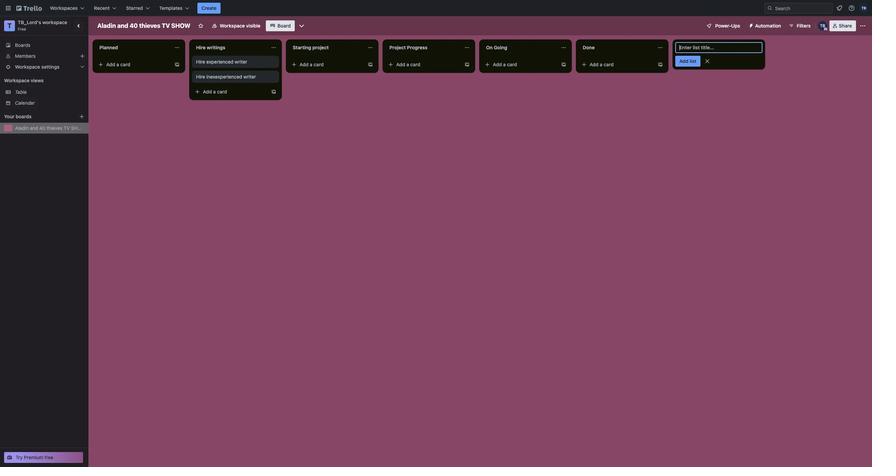 Task type: vqa. For each thing, say whether or not it's contained in the screenshot.
AUTOMATION button
yes



Task type: describe. For each thing, give the bounding box(es) containing it.
aladin inside aladin and 40 thieves tv show link
[[15, 125, 29, 131]]

starting
[[293, 45, 311, 50]]

starred
[[126, 5, 143, 11]]

a down planned
[[116, 62, 119, 67]]

experienced
[[206, 59, 233, 65]]

create
[[202, 5, 217, 11]]

board link
[[266, 20, 295, 31]]

workspace settings
[[15, 64, 60, 70]]

workspace settings button
[[0, 62, 89, 73]]

boards
[[16, 114, 32, 119]]

a for project
[[406, 62, 409, 67]]

card for project
[[314, 62, 324, 67]]

create from template… image for hire writings
[[271, 89, 276, 95]]

0 horizontal spatial 40
[[39, 125, 45, 131]]

hire inexexperienced writer
[[196, 74, 256, 80]]

tv inside board name text field
[[162, 22, 170, 29]]

add down done
[[590, 62, 599, 67]]

t
[[7, 22, 12, 30]]

done
[[583, 45, 595, 50]]

boards
[[15, 42, 30, 48]]

aladin and 40 thieves tv show link
[[15, 125, 86, 132]]

add a card button down planned text box
[[95, 59, 172, 70]]

workspace for workspace settings
[[15, 64, 40, 70]]

tb_lord (tylerblack44) image
[[818, 21, 827, 31]]

tyler black (tylerblack44) image
[[860, 4, 868, 12]]

show menu image
[[859, 22, 866, 29]]

try premium free
[[16, 455, 53, 461]]

tb_lord's workspace link
[[18, 19, 67, 25]]

views
[[31, 78, 44, 83]]

visible
[[246, 23, 260, 29]]

tv inside aladin and 40 thieves tv show link
[[64, 125, 70, 131]]

power-ups
[[715, 23, 740, 29]]

a for starting
[[310, 62, 312, 67]]

try premium free button
[[4, 453, 83, 464]]

boards link
[[0, 40, 89, 51]]

workspace visible button
[[207, 20, 265, 31]]

filters
[[797, 23, 811, 29]]

hire for hire inexexperienced writer
[[196, 74, 205, 80]]

ups
[[731, 23, 740, 29]]

0 horizontal spatial show
[[71, 125, 86, 131]]

40 inside board name text field
[[130, 22, 138, 29]]

Done text field
[[579, 42, 654, 53]]

templates
[[159, 5, 182, 11]]

t link
[[4, 20, 15, 31]]

add board image
[[79, 114, 84, 119]]

writings
[[207, 45, 225, 50]]

project progress
[[389, 45, 427, 50]]

board
[[277, 23, 291, 29]]

a for hire
[[213, 89, 216, 95]]

progress
[[407, 45, 427, 50]]

add a card down done
[[590, 62, 614, 67]]

tb_lord's
[[18, 19, 41, 25]]

add a card for starting
[[300, 62, 324, 67]]

aladin inside board name text field
[[97, 22, 116, 29]]

add left list
[[679, 58, 688, 64]]

workspace for workspace views
[[4, 78, 29, 83]]

card down done text field
[[604, 62, 614, 67]]

recent
[[94, 5, 110, 11]]

automation
[[755, 23, 781, 29]]

workspace views
[[4, 78, 44, 83]]

add list
[[679, 58, 696, 64]]

Project Progress text field
[[385, 42, 460, 53]]

add a card for on
[[493, 62, 517, 67]]

Planned text field
[[95, 42, 170, 53]]

show inside board name text field
[[171, 22, 190, 29]]

and inside aladin and 40 thieves tv show link
[[30, 125, 38, 131]]

Hire writings text field
[[192, 42, 267, 53]]

automation button
[[746, 20, 785, 31]]

add a card for project
[[396, 62, 420, 67]]

project
[[389, 45, 406, 50]]

free
[[45, 455, 53, 461]]

going
[[494, 45, 507, 50]]

hire for hire writings
[[196, 45, 206, 50]]

card for progress
[[410, 62, 420, 67]]

share button
[[829, 20, 856, 31]]



Task type: locate. For each thing, give the bounding box(es) containing it.
aladin down boards
[[15, 125, 29, 131]]

add a card down going at top right
[[493, 62, 517, 67]]

0 vertical spatial tv
[[162, 22, 170, 29]]

workspace visible
[[220, 23, 260, 29]]

writer inside "link"
[[235, 59, 247, 65]]

aladin
[[97, 22, 116, 29], [15, 125, 29, 131]]

40 down the your boards with 1 items element
[[39, 125, 45, 131]]

0 vertical spatial 40
[[130, 22, 138, 29]]

add down project
[[396, 62, 405, 67]]

workspace
[[42, 19, 67, 25]]

a down done text field
[[600, 62, 602, 67]]

tv down calendar link
[[64, 125, 70, 131]]

add a card down inexexperienced
[[203, 89, 227, 95]]

list
[[690, 58, 696, 64]]

card
[[120, 62, 130, 67], [314, 62, 324, 67], [410, 62, 420, 67], [507, 62, 517, 67], [604, 62, 614, 67], [217, 89, 227, 95]]

search image
[[767, 5, 773, 11]]

hire left inexexperienced
[[196, 74, 205, 80]]

0 horizontal spatial tv
[[64, 125, 70, 131]]

0 vertical spatial writer
[[235, 59, 247, 65]]

1 create from template… image from the left
[[368, 62, 373, 67]]

hire inside "link"
[[196, 59, 205, 65]]

hire inexexperienced writer link
[[196, 74, 275, 80]]

add a card
[[106, 62, 130, 67], [300, 62, 324, 67], [396, 62, 420, 67], [493, 62, 517, 67], [590, 62, 614, 67], [203, 89, 227, 95]]

workspace left visible
[[220, 23, 245, 29]]

1 vertical spatial aladin
[[15, 125, 29, 131]]

a down going at top right
[[503, 62, 506, 67]]

0 vertical spatial workspace
[[220, 23, 245, 29]]

1 horizontal spatial create from template… image
[[271, 89, 276, 95]]

add a card button for progress
[[385, 59, 462, 70]]

0 vertical spatial create from template… image
[[174, 62, 180, 67]]

aladin and 40 thieves tv show inside board name text field
[[97, 22, 190, 29]]

workspace
[[220, 23, 245, 29], [15, 64, 40, 70], [4, 78, 29, 83]]

show
[[171, 22, 190, 29], [71, 125, 86, 131]]

templates button
[[155, 3, 193, 14]]

and
[[117, 22, 128, 29], [30, 125, 38, 131]]

starting project
[[293, 45, 329, 50]]

card down progress
[[410, 62, 420, 67]]

tv
[[162, 22, 170, 29], [64, 125, 70, 131]]

0 vertical spatial thieves
[[139, 22, 160, 29]]

planned
[[99, 45, 118, 50]]

add a card button
[[95, 59, 172, 70], [289, 59, 365, 70], [385, 59, 462, 70], [482, 59, 558, 70], [579, 59, 655, 70], [192, 86, 268, 97]]

1 horizontal spatial tv
[[162, 22, 170, 29]]

create from template… image for on going
[[561, 62, 566, 67]]

add down starting
[[300, 62, 309, 67]]

writer down hire experienced writer "link"
[[243, 74, 256, 80]]

0 horizontal spatial and
[[30, 125, 38, 131]]

0 vertical spatial aladin
[[97, 22, 116, 29]]

thieves inside board name text field
[[139, 22, 160, 29]]

on going
[[486, 45, 507, 50]]

card down on going 'text field'
[[507, 62, 517, 67]]

add a card button for going
[[482, 59, 558, 70]]

create from template… image for starting project
[[368, 62, 373, 67]]

table link
[[15, 89, 84, 96]]

add for project progress
[[396, 62, 405, 67]]

1 vertical spatial writer
[[243, 74, 256, 80]]

0 vertical spatial aladin and 40 thieves tv show
[[97, 22, 190, 29]]

thieves down starred dropdown button
[[139, 22, 160, 29]]

your boards
[[4, 114, 32, 119]]

filters button
[[787, 20, 813, 31]]

a down inexexperienced
[[213, 89, 216, 95]]

add list button
[[675, 56, 700, 67]]

star or unstar board image
[[198, 23, 203, 29]]

add a card button down project progress text box
[[385, 59, 462, 70]]

0 horizontal spatial aladin and 40 thieves tv show
[[15, 125, 86, 131]]

hire writings
[[196, 45, 225, 50]]

tb_lord's workspace free
[[18, 19, 67, 32]]

aladin and 40 thieves tv show down the your boards with 1 items element
[[15, 125, 86, 131]]

create from template… image for project progress
[[464, 62, 470, 67]]

inexexperienced
[[206, 74, 242, 80]]

Enter list title… text field
[[675, 42, 762, 53]]

sm image
[[746, 20, 755, 30]]

and down starred at the left
[[117, 22, 128, 29]]

aladin and 40 thieves tv show down starred dropdown button
[[97, 22, 190, 29]]

card down project
[[314, 62, 324, 67]]

add down on going on the top
[[493, 62, 502, 67]]

hire down hire writings
[[196, 59, 205, 65]]

and down the your boards with 1 items element
[[30, 125, 38, 131]]

Starting project text field
[[289, 42, 364, 53]]

share
[[839, 23, 852, 29]]

add a card button down on going 'text field'
[[482, 59, 558, 70]]

1 vertical spatial thieves
[[47, 125, 62, 131]]

project
[[312, 45, 329, 50]]

2 hire from the top
[[196, 59, 205, 65]]

free
[[18, 27, 26, 32]]

0 vertical spatial show
[[171, 22, 190, 29]]

add for hire writings
[[203, 89, 212, 95]]

add a card button down done text field
[[579, 59, 655, 70]]

try
[[16, 455, 23, 461]]

aladin and 40 thieves tv show
[[97, 22, 190, 29], [15, 125, 86, 131]]

power-
[[715, 23, 731, 29]]

card down inexexperienced
[[217, 89, 227, 95]]

workspaces button
[[46, 3, 89, 14]]

1 vertical spatial create from template… image
[[271, 89, 276, 95]]

1 horizontal spatial thieves
[[139, 22, 160, 29]]

add a card for hire
[[203, 89, 227, 95]]

your
[[4, 114, 14, 119]]

workspace for workspace visible
[[220, 23, 245, 29]]

power-ups button
[[702, 20, 744, 31]]

1 vertical spatial and
[[30, 125, 38, 131]]

0 horizontal spatial create from template… image
[[174, 62, 180, 67]]

add a card button for project
[[289, 59, 365, 70]]

add a card button for writings
[[192, 86, 268, 97]]

workspace navigation collapse icon image
[[74, 21, 84, 31]]

1 hire from the top
[[196, 45, 206, 50]]

writer
[[235, 59, 247, 65], [243, 74, 256, 80]]

3 hire from the top
[[196, 74, 205, 80]]

and inside board name text field
[[117, 22, 128, 29]]

40
[[130, 22, 138, 29], [39, 125, 45, 131]]

1 horizontal spatial aladin and 40 thieves tv show
[[97, 22, 190, 29]]

cancel list editing image
[[704, 58, 711, 65]]

4 create from template… image from the left
[[658, 62, 663, 67]]

show down the templates popup button at the top left of page
[[171, 22, 190, 29]]

a down starting project
[[310, 62, 312, 67]]

customize views image
[[298, 22, 305, 29]]

writer for hire experienced writer
[[235, 59, 247, 65]]

primary element
[[0, 0, 872, 16]]

1 vertical spatial 40
[[39, 125, 45, 131]]

Board name text field
[[94, 20, 194, 31]]

add for planned
[[106, 62, 115, 67]]

table
[[15, 89, 27, 95]]

1 horizontal spatial 40
[[130, 22, 138, 29]]

your boards with 1 items element
[[4, 113, 69, 121]]

1 horizontal spatial and
[[117, 22, 128, 29]]

create from template… image
[[368, 62, 373, 67], [464, 62, 470, 67], [561, 62, 566, 67], [658, 62, 663, 67]]

hire
[[196, 45, 206, 50], [196, 59, 205, 65], [196, 74, 205, 80]]

workspace down "members"
[[15, 64, 40, 70]]

create button
[[197, 3, 221, 14]]

a
[[116, 62, 119, 67], [310, 62, 312, 67], [406, 62, 409, 67], [503, 62, 506, 67], [600, 62, 602, 67], [213, 89, 216, 95]]

workspaces
[[50, 5, 78, 11]]

card down planned text box
[[120, 62, 130, 67]]

0 vertical spatial and
[[117, 22, 128, 29]]

create from template… image
[[174, 62, 180, 67], [271, 89, 276, 95]]

40 down starred at the left
[[130, 22, 138, 29]]

add a card down starting project
[[300, 62, 324, 67]]

workspace up the table
[[4, 78, 29, 83]]

show down add board icon
[[71, 125, 86, 131]]

hire inside text field
[[196, 45, 206, 50]]

thieves down the your boards with 1 items element
[[47, 125, 62, 131]]

tv down templates
[[162, 22, 170, 29]]

aladin down recent dropdown button
[[97, 22, 116, 29]]

add for on going
[[493, 62, 502, 67]]

workspace inside popup button
[[15, 64, 40, 70]]

members link
[[0, 51, 89, 62]]

2 vertical spatial hire
[[196, 74, 205, 80]]

hire for hire experienced writer
[[196, 59, 205, 65]]

hire left writings
[[196, 45, 206, 50]]

create from template… image for planned
[[174, 62, 180, 67]]

0 horizontal spatial aladin
[[15, 125, 29, 131]]

recent button
[[90, 3, 121, 14]]

On Going text field
[[482, 42, 557, 53]]

writer for hire inexexperienced writer
[[243, 74, 256, 80]]

calendar link
[[15, 100, 84, 107]]

premium
[[24, 455, 43, 461]]

a for on
[[503, 62, 506, 67]]

1 vertical spatial aladin and 40 thieves tv show
[[15, 125, 86, 131]]

3 create from template… image from the left
[[561, 62, 566, 67]]

hire experienced writer
[[196, 59, 247, 65]]

1 vertical spatial hire
[[196, 59, 205, 65]]

open information menu image
[[848, 5, 855, 12]]

add a card down the project progress
[[396, 62, 420, 67]]

add a card button down starting project text field
[[289, 59, 365, 70]]

calendar
[[15, 100, 35, 106]]

thieves
[[139, 22, 160, 29], [47, 125, 62, 131]]

on
[[486, 45, 493, 50]]

2 create from template… image from the left
[[464, 62, 470, 67]]

add down planned
[[106, 62, 115, 67]]

add down inexexperienced
[[203, 89, 212, 95]]

add a card button down 'hire inexexperienced writer'
[[192, 86, 268, 97]]

settings
[[41, 64, 60, 70]]

0 notifications image
[[835, 4, 843, 12]]

writer up hire inexexperienced writer link
[[235, 59, 247, 65]]

back to home image
[[16, 3, 42, 14]]

1 horizontal spatial show
[[171, 22, 190, 29]]

add
[[679, 58, 688, 64], [106, 62, 115, 67], [300, 62, 309, 67], [396, 62, 405, 67], [493, 62, 502, 67], [590, 62, 599, 67], [203, 89, 212, 95]]

hire experienced writer link
[[196, 59, 275, 65]]

add for starting project
[[300, 62, 309, 67]]

1 vertical spatial workspace
[[15, 64, 40, 70]]

this member is an admin of this board. image
[[824, 28, 827, 31]]

add a card down planned
[[106, 62, 130, 67]]

starred button
[[122, 3, 154, 14]]

0 vertical spatial hire
[[196, 45, 206, 50]]

card for writings
[[217, 89, 227, 95]]

1 vertical spatial tv
[[64, 125, 70, 131]]

workspace inside button
[[220, 23, 245, 29]]

members
[[15, 53, 36, 59]]

card for going
[[507, 62, 517, 67]]

Search field
[[773, 3, 832, 13]]

a down the project progress
[[406, 62, 409, 67]]

1 horizontal spatial aladin
[[97, 22, 116, 29]]

1 vertical spatial show
[[71, 125, 86, 131]]

2 vertical spatial workspace
[[4, 78, 29, 83]]

0 horizontal spatial thieves
[[47, 125, 62, 131]]



